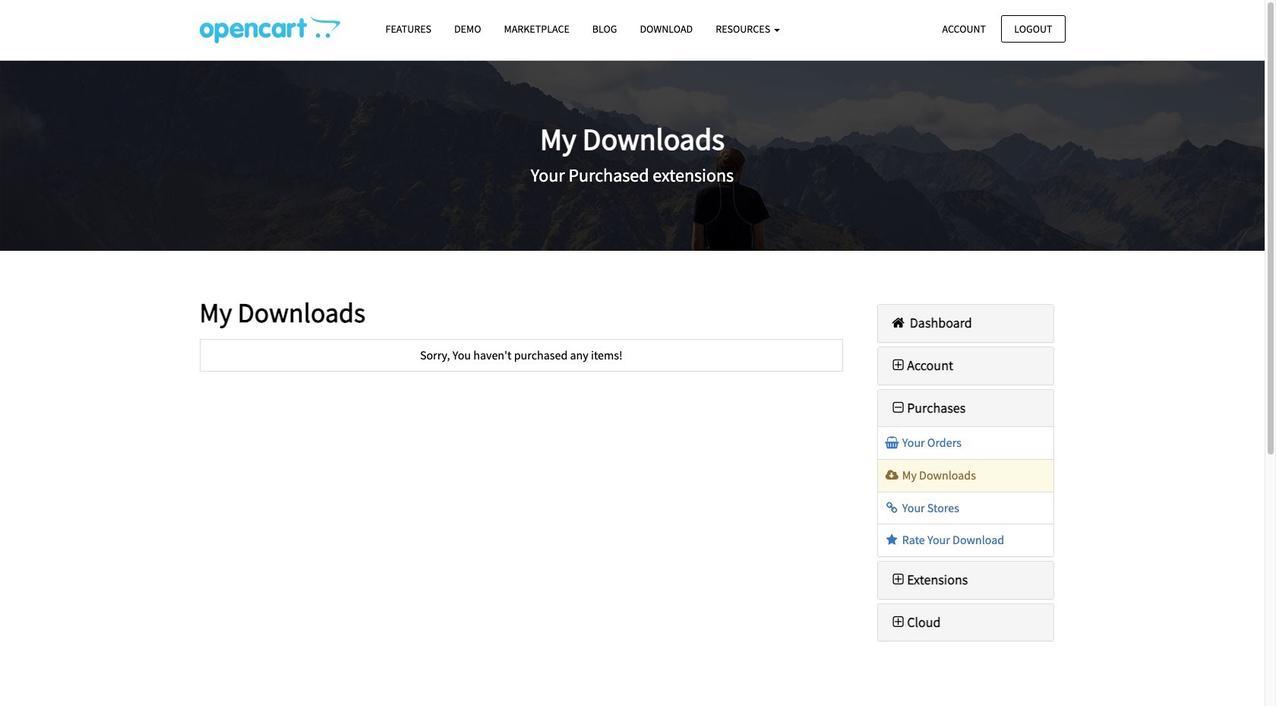 Task type: locate. For each thing, give the bounding box(es) containing it.
0 vertical spatial plus square o image
[[890, 359, 908, 372]]

plus square o image down home image
[[890, 359, 908, 372]]

star image
[[885, 534, 900, 546]]

plus square o image down star icon
[[890, 573, 908, 587]]

1 vertical spatial plus square o image
[[890, 573, 908, 587]]

cloud download image
[[885, 469, 900, 481]]

minus square o image
[[890, 401, 908, 415]]

plus square o image
[[890, 359, 908, 372], [890, 573, 908, 587]]

shopping basket image
[[885, 437, 900, 449]]



Task type: vqa. For each thing, say whether or not it's contained in the screenshot.
the left the Landscape
no



Task type: describe. For each thing, give the bounding box(es) containing it.
link image
[[885, 501, 900, 513]]

opencart - downloads image
[[200, 16, 340, 43]]

1 plus square o image from the top
[[890, 359, 908, 372]]

plus square o image
[[890, 615, 908, 629]]

home image
[[890, 316, 908, 330]]

2 plus square o image from the top
[[890, 573, 908, 587]]



